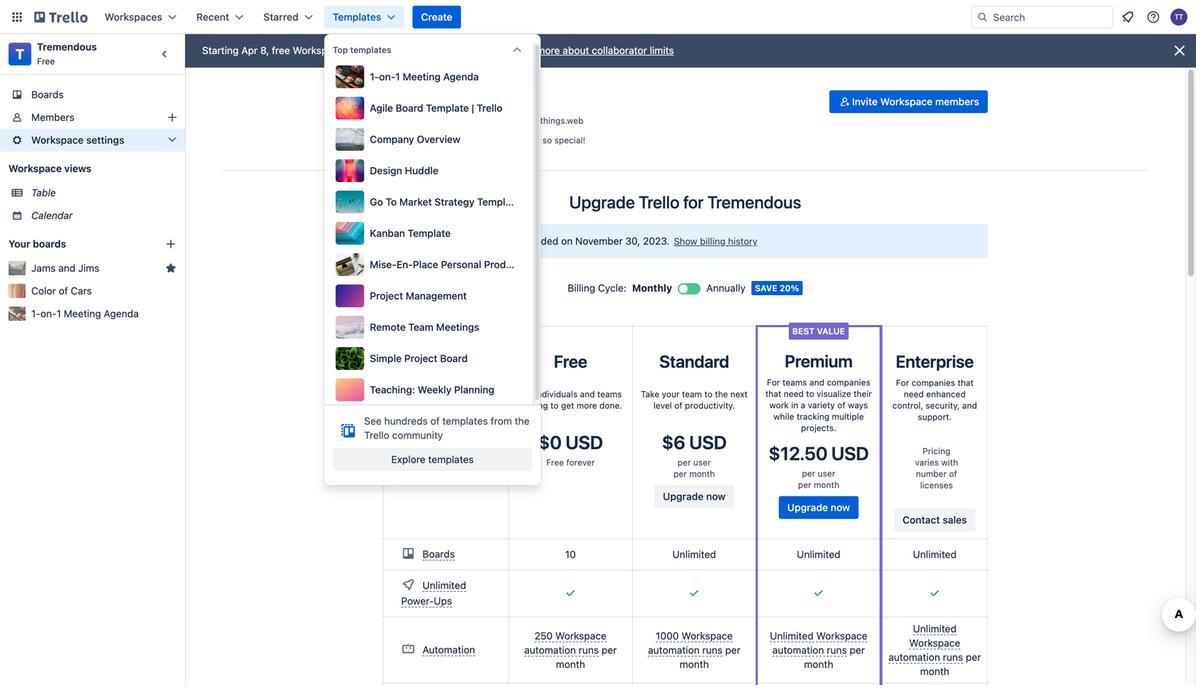 Task type: locate. For each thing, give the bounding box(es) containing it.
enhanced
[[927, 390, 966, 400]]

template left "|"
[[426, 102, 469, 114]]

1 horizontal spatial teams
[[783, 378, 807, 388]]

upgrade now for $12.50 usd
[[788, 502, 850, 514]]

1 vertical spatial boards
[[423, 549, 455, 561]]

free right 8, at the top of the page
[[272, 45, 290, 56]]

0 vertical spatial on-
[[379, 71, 396, 83]]

0 notifications image
[[1120, 9, 1137, 26]]

settings
[[86, 134, 124, 146]]

premium up personal
[[445, 235, 486, 247]]

templates for explore templates
[[428, 454, 474, 466]]

0 horizontal spatial upgrade now button
[[655, 486, 734, 509]]

for up work
[[767, 378, 780, 388]]

0 vertical spatial t
[[15, 46, 24, 62]]

meeting down starting apr 8, free workspaces will be limited to 10 collaborators. learn more about collaborator limits
[[403, 71, 441, 83]]

2 horizontal spatial upgrade
[[788, 502, 828, 514]]

next
[[731, 390, 748, 400]]

starred
[[264, 11, 299, 23]]

8,
[[260, 45, 269, 56]]

add board image
[[165, 239, 177, 250]]

limited
[[384, 45, 414, 56]]

t inside button
[[397, 97, 412, 126]]

$12.50
[[769, 443, 828, 465]]

for for premium
[[767, 378, 780, 388]]

and up the visualize on the bottom
[[810, 378, 825, 388]]

kanban
[[370, 228, 405, 239]]

varies
[[915, 458, 939, 468]]

unlimited inside unlimited power-ups
[[423, 580, 466, 592]]

and inside for individuals and teams looking to get more done.
[[580, 390, 595, 400]]

1 vertical spatial board
[[440, 353, 468, 365]]

workspaces left will
[[293, 45, 349, 56]]

teaching: weekly planning
[[370, 384, 495, 396]]

1 vertical spatial user
[[818, 469, 836, 479]]

trial
[[510, 235, 527, 247]]

agenda inside 'button'
[[443, 71, 479, 83]]

per month for 1000 workspace automation runs
[[680, 645, 741, 671]]

billing
[[568, 282, 596, 294]]

workspace inside 250 workspace automation runs
[[556, 631, 607, 642]]

usd inside $12.50 usd per user per month
[[832, 443, 869, 465]]

trello left for
[[639, 192, 680, 212]]

free inside $0 usd free forever
[[546, 458, 564, 468]]

workspaces
[[105, 11, 162, 23], [293, 45, 349, 56]]

personal
[[441, 259, 482, 271]]

1 vertical spatial that
[[766, 389, 782, 399]]

go to market strategy template button
[[333, 188, 525, 217]]

tremendous
[[37, 41, 97, 53], [433, 95, 515, 112], [708, 192, 802, 212]]

0 horizontal spatial now
[[706, 491, 726, 503]]

board inside "simple project board" button
[[440, 353, 468, 365]]

meeting down cars
[[64, 308, 101, 320]]

of inside "take your team to the next level of productivity."
[[675, 401, 683, 411]]

to
[[417, 45, 426, 56], [806, 389, 815, 399], [705, 390, 713, 400], [551, 401, 559, 411]]

Search field
[[989, 6, 1113, 28]]

jams and jims link
[[31, 261, 160, 276]]

t right agile
[[397, 97, 412, 126]]

project up remote
[[370, 290, 403, 302]]

board down meetings
[[440, 353, 468, 365]]

now down $12.50 usd per user per month
[[831, 502, 850, 514]]

project inside "simple project board" button
[[404, 353, 438, 365]]

1 vertical spatial template
[[477, 196, 520, 208]]

user inside $6 usd per user per month
[[694, 458, 711, 468]]

teams
[[783, 378, 807, 388], [598, 390, 622, 400]]

upgrade now button down $12.50 usd per user per month
[[779, 497, 859, 520]]

1 horizontal spatial upgrade
[[663, 491, 704, 503]]

0 vertical spatial board
[[396, 102, 423, 114]]

back to home image
[[34, 6, 88, 28]]

1 horizontal spatial 1-on-1 meeting agenda
[[370, 71, 479, 83]]

companies up "their" at bottom
[[827, 378, 871, 388]]

1 vertical spatial teams
[[598, 390, 622, 400]]

will
[[352, 45, 367, 56]]

250 workspace automation runs
[[524, 631, 607, 657]]

per
[[678, 458, 691, 468], [802, 469, 816, 479], [674, 469, 687, 479], [798, 480, 812, 490], [602, 645, 617, 657], [726, 645, 741, 657], [850, 645, 865, 657]]

tremendous inside tremendous tremendousthings.web
[[433, 95, 515, 112]]

need up in
[[784, 389, 804, 399]]

1-on-1 meeting agenda down cars
[[31, 308, 139, 320]]

project down team
[[404, 353, 438, 365]]

need inside the premium for teams and companies that need to visualize their work in a variety of ways while tracking multiple projects.
[[784, 389, 804, 399]]

1 horizontal spatial agenda
[[443, 71, 479, 83]]

free up individuals
[[554, 352, 587, 372]]

of down with
[[949, 469, 958, 479]]

your up place
[[422, 235, 443, 247]]

of up community
[[431, 416, 440, 427]]

1 vertical spatial the
[[515, 416, 530, 427]]

0 vertical spatial 1-
[[370, 71, 379, 83]]

templates down planning
[[443, 416, 488, 427]]

teams up in
[[783, 378, 807, 388]]

workspaces up workspace navigation collapse icon
[[105, 11, 162, 23]]

template up trial
[[477, 196, 520, 208]]

0 horizontal spatial that
[[766, 389, 782, 399]]

members
[[936, 96, 980, 108]]

for inside enterprise for companies that need enhanced control, security, and support.
[[896, 378, 910, 388]]

and down enhanced
[[963, 401, 977, 411]]

1-on-1 meeting agenda down starting apr 8, free workspaces will be limited to 10 collaborators. learn more about collaborator limits
[[370, 71, 479, 83]]

0 vertical spatial boards
[[31, 89, 64, 100]]

free down tremendous link
[[37, 56, 55, 66]]

0 horizontal spatial unlimited workspace automation runs
[[770, 631, 868, 657]]

that up enhanced
[[958, 378, 974, 388]]

invite
[[852, 96, 878, 108]]

templates down see hundreds of templates from the trello community
[[428, 454, 474, 466]]

place
[[413, 259, 438, 271]]

0 horizontal spatial the
[[515, 416, 530, 427]]

templates inside see hundreds of templates from the trello community
[[443, 416, 488, 427]]

collapse image
[[512, 44, 523, 56]]

trello down see
[[364, 430, 390, 442]]

1 horizontal spatial 1
[[396, 71, 400, 83]]

2 per month from the left
[[680, 645, 741, 671]]

2 vertical spatial template
[[408, 228, 451, 239]]

history
[[728, 236, 758, 247]]

companies inside the premium for teams and companies that need to visualize their work in a variety of ways while tracking multiple projects.
[[827, 378, 871, 388]]

1 horizontal spatial meeting
[[403, 71, 441, 83]]

menu containing 1-on-1 meeting agenda
[[333, 63, 578, 405]]

0 horizontal spatial board
[[396, 102, 423, 114]]

project
[[370, 290, 403, 302], [404, 353, 438, 365]]

0 vertical spatial workspaces
[[105, 11, 162, 23]]

upgrade now
[[663, 491, 726, 503], [788, 502, 850, 514]]

upgrade
[[569, 192, 635, 212], [663, 491, 704, 503], [788, 502, 828, 514]]

level
[[654, 401, 672, 411]]

starred icon image
[[165, 263, 177, 274]]

user down "productivity."
[[694, 458, 711, 468]]

0 horizontal spatial tremendous
[[37, 41, 97, 53]]

t button
[[383, 90, 426, 133]]

upgrade now button for $6 usd
[[655, 486, 734, 509]]

1 vertical spatial trello
[[639, 192, 680, 212]]

free inside tremendous free
[[37, 56, 55, 66]]

companies up enhanced
[[912, 378, 956, 388]]

workspace navigation collapse icon image
[[155, 44, 175, 64]]

30,
[[626, 235, 640, 247]]

user inside $12.50 usd per user per month
[[818, 469, 836, 479]]

for for enterprise
[[896, 378, 910, 388]]

of up multiple
[[838, 401, 846, 411]]

looking
[[519, 401, 548, 411]]

1 horizontal spatial per month
[[680, 645, 741, 671]]

1 horizontal spatial now
[[831, 502, 850, 514]]

trello inside see hundreds of templates from the trello community
[[364, 430, 390, 442]]

usd for $6
[[689, 432, 727, 454]]

and right individuals
[[580, 390, 595, 400]]

2 horizontal spatial for
[[896, 378, 910, 388]]

0 vertical spatial tremendous
[[37, 41, 97, 53]]

tremendous for tremendous free
[[37, 41, 97, 53]]

0 horizontal spatial usd
[[566, 432, 603, 454]]

0 vertical spatial templates
[[350, 45, 391, 55]]

1 horizontal spatial your
[[422, 235, 443, 247]]

go
[[370, 196, 383, 208]]

upgrade up november
[[569, 192, 635, 212]]

free down $0
[[546, 458, 564, 468]]

more inside for individuals and teams looking to get more done.
[[577, 401, 597, 411]]

board
[[396, 102, 423, 114], [440, 353, 468, 365]]

the up "productivity."
[[715, 390, 728, 400]]

enterprise for companies that need enhanced control, security, and support.
[[893, 352, 977, 422]]

boards
[[31, 89, 64, 100], [423, 549, 455, 561]]

1 vertical spatial workspaces
[[293, 45, 349, 56]]

explore
[[391, 454, 426, 466]]

for up control,
[[896, 378, 910, 388]]

premium up the visualize on the bottom
[[785, 351, 853, 371]]

project management
[[370, 290, 467, 302]]

1 horizontal spatial upgrade now button
[[779, 497, 859, 520]]

1 horizontal spatial trello
[[477, 102, 503, 114]]

0 horizontal spatial need
[[784, 389, 804, 399]]

1 vertical spatial 1-on-1 meeting agenda
[[31, 308, 139, 320]]

agenda down collaborators. at the left of the page
[[443, 71, 479, 83]]

now down $6 usd per user per month at the right bottom
[[706, 491, 726, 503]]

calendar link
[[31, 209, 177, 223]]

1 horizontal spatial for
[[767, 378, 780, 388]]

special!
[[555, 135, 586, 145]]

more right learn
[[537, 45, 560, 56]]

0 horizontal spatial user
[[694, 458, 711, 468]]

limits
[[650, 45, 674, 56]]

usd inside $6 usd per user per month
[[689, 432, 727, 454]]

for inside the premium for teams and companies that need to visualize their work in a variety of ways while tracking multiple projects.
[[767, 378, 780, 388]]

0 vertical spatial free
[[272, 45, 290, 56]]

$12.50 usd per user per month
[[769, 443, 869, 490]]

teams inside the premium for teams and companies that need to visualize their work in a variety of ways while tracking multiple projects.
[[783, 378, 807, 388]]

0 horizontal spatial t
[[15, 46, 24, 62]]

usd down multiple
[[832, 443, 869, 465]]

teaching:
[[370, 384, 415, 396]]

3 per month from the left
[[804, 645, 865, 671]]

month for 250 workspace automation runs
[[556, 659, 585, 671]]

0 horizontal spatial project
[[370, 290, 403, 302]]

2 vertical spatial free
[[546, 458, 564, 468]]

for up looking
[[519, 390, 533, 400]]

1 per month from the left
[[556, 645, 617, 671]]

1 horizontal spatial tremendous
[[433, 95, 515, 112]]

1 vertical spatial agenda
[[104, 308, 139, 320]]

workspace settings
[[31, 134, 124, 146]]

billing cycle : monthly
[[568, 282, 672, 294]]

premium
[[445, 235, 486, 247], [785, 351, 853, 371]]

usd right the $6
[[689, 432, 727, 454]]

per month for 250 workspace automation runs
[[556, 645, 617, 671]]

1 horizontal spatial 10
[[565, 549, 576, 561]]

1 horizontal spatial companies
[[912, 378, 956, 388]]

is
[[402, 135, 409, 145], [534, 135, 540, 145]]

0 horizontal spatial 1-on-1 meeting agenda
[[31, 308, 139, 320]]

1 horizontal spatial user
[[818, 469, 836, 479]]

is right it
[[534, 135, 540, 145]]

0 vertical spatial template
[[426, 102, 469, 114]]

1-on-1 meeting agenda
[[370, 71, 479, 83], [31, 308, 139, 320]]

1 vertical spatial 1
[[57, 308, 61, 320]]

apr
[[241, 45, 258, 56]]

ways
[[848, 401, 868, 411]]

boards up members
[[31, 89, 64, 100]]

0 horizontal spatial teams
[[598, 390, 622, 400]]

1 vertical spatial more
[[577, 401, 597, 411]]

that up work
[[766, 389, 782, 399]]

user for $12.50
[[818, 469, 836, 479]]

boards up unlimited power-ups
[[423, 549, 455, 561]]

workspace inside button
[[881, 96, 933, 108]]

upgrade down $6 usd per user per month at the right bottom
[[663, 491, 704, 503]]

teams up done.
[[598, 390, 622, 400]]

user down $12.50
[[818, 469, 836, 479]]

variety
[[808, 401, 835, 411]]

billing
[[700, 236, 726, 247]]

starting apr 8, free workspaces will be limited to 10 collaborators. learn more about collaborator limits
[[202, 45, 674, 56]]

that
[[958, 378, 974, 388], [766, 389, 782, 399]]

2 horizontal spatial tremendous
[[708, 192, 802, 212]]

trello inside button
[[477, 102, 503, 114]]

0 vertical spatial premium
[[445, 235, 486, 247]]

board right agile
[[396, 102, 423, 114]]

boards link
[[0, 83, 185, 106]]

template inside button
[[426, 102, 469, 114]]

meeting inside 'button'
[[403, 71, 441, 83]]

of down your on the bottom of page
[[675, 401, 683, 411]]

get
[[561, 401, 574, 411]]

1 horizontal spatial upgrade now
[[788, 502, 850, 514]]

1-on-1 meeting agenda link
[[31, 307, 177, 321]]

show billing history button
[[674, 234, 758, 249]]

1 vertical spatial templates
[[443, 416, 488, 427]]

1- down color
[[31, 308, 40, 320]]

kanban template
[[370, 228, 451, 239]]

usd up forever
[[566, 432, 603, 454]]

agenda down color of cars link
[[104, 308, 139, 320]]

project inside project management button
[[370, 290, 403, 302]]

of inside pricing varies with number of licenses
[[949, 469, 958, 479]]

1 horizontal spatial usd
[[689, 432, 727, 454]]

free left trial
[[489, 235, 507, 247]]

that inside enterprise for companies that need enhanced control, security, and support.
[[958, 378, 974, 388]]

month for unlimited workspace automation runs
[[804, 659, 834, 671]]

t
[[15, 46, 24, 62], [397, 97, 412, 126]]

2 horizontal spatial usd
[[832, 443, 869, 465]]

0 horizontal spatial your
[[9, 238, 30, 250]]

primary element
[[0, 0, 1197, 34]]

en-
[[397, 259, 413, 271]]

0 horizontal spatial premium
[[445, 235, 486, 247]]

0 vertical spatial that
[[958, 378, 974, 388]]

2 vertical spatial trello
[[364, 430, 390, 442]]

upgrade now down $6 usd per user per month at the right bottom
[[663, 491, 726, 503]]

0 vertical spatial agenda
[[443, 71, 479, 83]]

your left boards
[[9, 238, 30, 250]]

explore templates
[[391, 454, 474, 466]]

need up control,
[[904, 390, 924, 400]]

community
[[392, 430, 443, 442]]

0 horizontal spatial on-
[[40, 308, 57, 320]]

0 horizontal spatial 1-
[[31, 308, 40, 320]]

on- down color
[[40, 308, 57, 320]]

1 vertical spatial t
[[397, 97, 412, 126]]

board inside agile board template | trello button
[[396, 102, 423, 114]]

templates right top
[[350, 45, 391, 55]]

upgrade now for $6 usd
[[663, 491, 726, 503]]

month inside $6 usd per user per month
[[690, 469, 715, 479]]

upgrade down $12.50 usd per user per month
[[788, 502, 828, 514]]

1 horizontal spatial boards
[[423, 549, 455, 561]]

tremendous up "awesome"
[[433, 95, 515, 112]]

it
[[526, 135, 531, 145]]

the inside "take your team to the next level of productivity."
[[715, 390, 728, 400]]

forever
[[567, 458, 595, 468]]

workspace inside "1000 workspace automation runs"
[[682, 631, 733, 642]]

0 vertical spatial free
[[37, 56, 55, 66]]

your for your premium free trial ended on november 30, 2023. show billing history
[[422, 235, 443, 247]]

search image
[[977, 11, 989, 23]]

1- inside '1-on-1 meeting agenda' 'button'
[[370, 71, 379, 83]]

upgrade now down $12.50 usd per user per month
[[788, 502, 850, 514]]

design huddle
[[370, 165, 439, 177]]

0 vertical spatial more
[[537, 45, 560, 56]]

0 horizontal spatial companies
[[827, 378, 871, 388]]

unlimited
[[673, 549, 716, 561], [797, 549, 841, 561], [913, 549, 957, 561], [423, 580, 466, 592], [913, 624, 957, 635], [770, 631, 814, 642]]

workspace inside popup button
[[31, 134, 84, 146]]

menu
[[333, 63, 578, 405]]

on- down limited
[[379, 71, 396, 83]]

1 horizontal spatial the
[[715, 390, 728, 400]]

0 vertical spatial teams
[[783, 378, 807, 388]]

1 down limited
[[396, 71, 400, 83]]

is right this
[[402, 135, 409, 145]]

t left tremendous free
[[15, 46, 24, 62]]

workspaces inside popup button
[[105, 11, 162, 23]]

trello right "|"
[[477, 102, 503, 114]]

template down go to market strategy template "button"
[[408, 228, 451, 239]]

their
[[854, 389, 872, 399]]

more right get
[[577, 401, 597, 411]]

an
[[433, 135, 443, 145]]

such
[[411, 135, 431, 145]]

tremendous down back to home image on the left
[[37, 41, 97, 53]]

to up "productivity."
[[705, 390, 713, 400]]

workspaces button
[[96, 6, 185, 28]]

0 vertical spatial project
[[370, 290, 403, 302]]

automation inside 250 workspace automation runs
[[524, 645, 576, 657]]

ended
[[530, 235, 559, 247]]

tremendous up history
[[708, 192, 802, 212]]

1 horizontal spatial free
[[489, 235, 507, 247]]

color of cars
[[31, 285, 92, 297]]

1 horizontal spatial premium
[[785, 351, 853, 371]]

1 vertical spatial premium
[[785, 351, 853, 371]]

usd inside $0 usd free forever
[[566, 432, 603, 454]]

0 horizontal spatial workspaces
[[105, 11, 162, 23]]

0 vertical spatial user
[[694, 458, 711, 468]]

0 horizontal spatial per month
[[556, 645, 617, 671]]

1 vertical spatial project
[[404, 353, 438, 365]]

of
[[59, 285, 68, 297], [838, 401, 846, 411], [675, 401, 683, 411], [431, 416, 440, 427], [949, 469, 958, 479]]

to up variety
[[806, 389, 815, 399]]

upgrade now button down $6 usd per user per month at the right bottom
[[655, 486, 734, 509]]

1- down be
[[370, 71, 379, 83]]

the down looking
[[515, 416, 530, 427]]

1 horizontal spatial on-
[[379, 71, 396, 83]]

2 vertical spatial tremendous
[[708, 192, 802, 212]]

1 horizontal spatial more
[[577, 401, 597, 411]]

1 vertical spatial on-
[[40, 308, 57, 320]]

|
[[472, 102, 474, 114]]

huddle
[[405, 165, 439, 177]]

1 horizontal spatial t
[[397, 97, 412, 126]]

to down individuals
[[551, 401, 559, 411]]

1 down color of cars
[[57, 308, 61, 320]]



Task type: describe. For each thing, give the bounding box(es) containing it.
sales
[[943, 515, 967, 526]]

tremendous free
[[37, 41, 97, 66]]

create
[[421, 11, 453, 23]]

1000
[[656, 631, 679, 642]]

1 vertical spatial meeting
[[64, 308, 101, 320]]

month inside $12.50 usd per user per month
[[814, 480, 840, 490]]

pricing
[[923, 447, 951, 457]]

0 horizontal spatial more
[[537, 45, 560, 56]]

workspace views
[[9, 163, 91, 174]]

ups
[[434, 596, 452, 608]]

table link
[[31, 186, 177, 200]]

and inside enterprise for companies that need enhanced control, security, and support.
[[963, 401, 977, 411]]

tremendous for tremendous tremendousthings.web
[[433, 95, 515, 112]]

2023.
[[643, 235, 670, 247]]

automation
[[423, 645, 475, 656]]

that inside the premium for teams and companies that need to visualize their work in a variety of ways while tracking multiple projects.
[[766, 389, 782, 399]]

while
[[774, 412, 795, 422]]

visualize
[[817, 389, 851, 399]]

t link
[[9, 43, 31, 66]]

tremendous tremendousthings.web
[[433, 95, 584, 126]]

productivity.
[[685, 401, 735, 411]]

$0 usd free forever
[[538, 432, 603, 468]]

usd for $12.50
[[832, 443, 869, 465]]

starting
[[202, 45, 239, 56]]

take
[[641, 390, 660, 400]]

and left jims
[[58, 262, 75, 274]]

the inside see hundreds of templates from the trello community
[[515, 416, 530, 427]]

invite workspace members
[[852, 96, 980, 108]]

templates for top templates
[[350, 45, 391, 55]]

create button
[[413, 6, 461, 28]]

about
[[563, 45, 589, 56]]

simple project board
[[370, 353, 468, 365]]

your for your boards
[[9, 238, 30, 250]]

company overview
[[370, 134, 461, 145]]

0 horizontal spatial upgrade
[[569, 192, 635, 212]]

monthly
[[632, 282, 672, 294]]

mise-
[[370, 259, 397, 271]]

cars
[[71, 285, 92, 297]]

teams inside for individuals and teams looking to get more done.
[[598, 390, 622, 400]]

weekly
[[418, 384, 452, 396]]

productivity
[[484, 259, 541, 271]]

to right limited
[[417, 45, 426, 56]]

save
[[755, 283, 778, 293]]

companies inside enterprise for companies that need enhanced control, security, and support.
[[912, 378, 956, 388]]

to inside "take your team to the next level of productivity."
[[705, 390, 713, 400]]

go to market strategy template
[[370, 196, 520, 208]]

usd for $0
[[566, 432, 603, 454]]

enterprise
[[896, 352, 974, 372]]

teaching: weekly planning button
[[333, 376, 525, 405]]

support.
[[918, 412, 952, 422]]

awesome
[[445, 135, 483, 145]]

to inside the premium for teams and companies that need to visualize their work in a variety of ways while tracking multiple projects.
[[806, 389, 815, 399]]

recent button
[[188, 6, 252, 28]]

premium inside the premium for teams and companies that need to visualize their work in a variety of ways while tracking multiple projects.
[[785, 351, 853, 371]]

system
[[543, 259, 578, 271]]

250
[[535, 631, 553, 642]]

jams
[[31, 262, 56, 274]]

1-on-1 meeting agenda inside 'button'
[[370, 71, 479, 83]]

1 vertical spatial 10
[[565, 549, 576, 561]]

tremendous link
[[37, 41, 97, 53]]

top
[[333, 45, 348, 55]]

1 is from the left
[[402, 135, 409, 145]]

your boards with 3 items element
[[9, 236, 144, 253]]

team
[[682, 390, 702, 400]]

template inside "button"
[[477, 196, 520, 208]]

1 inside 'button'
[[396, 71, 400, 83]]

table
[[31, 187, 56, 199]]

on- inside 'button'
[[379, 71, 396, 83]]

this
[[383, 135, 400, 145]]

recent
[[196, 11, 229, 23]]

in
[[791, 401, 799, 411]]

upgrade now button for $12.50 usd
[[779, 497, 859, 520]]

$0
[[538, 432, 562, 454]]

t for t link at the top left of the page
[[15, 46, 24, 62]]

design
[[370, 165, 402, 177]]

tremendousthings.web
[[490, 116, 584, 126]]

1 vertical spatial free
[[489, 235, 507, 247]]

t for t button
[[397, 97, 412, 126]]

1000 workspace automation runs
[[648, 631, 733, 657]]

0 vertical spatial 10
[[429, 45, 440, 56]]

now for $6 usd
[[706, 491, 726, 503]]

color of cars link
[[31, 284, 177, 298]]

user for $6
[[694, 458, 711, 468]]

tremendousthings.web link
[[490, 113, 584, 128]]

of inside see hundreds of templates from the trello community
[[431, 416, 440, 427]]

0 horizontal spatial free
[[272, 45, 290, 56]]

1 horizontal spatial unlimited workspace automation runs
[[889, 624, 963, 664]]

unlimited power-ups
[[401, 580, 466, 608]]

terry turtle (terryturtle) image
[[1171, 9, 1188, 26]]

sm image
[[838, 95, 852, 109]]

runs inside "1000 workspace automation runs"
[[703, 645, 723, 657]]

done.
[[600, 401, 622, 411]]

management
[[406, 290, 467, 302]]

to inside for individuals and teams looking to get more done.
[[551, 401, 559, 411]]

workspace settings button
[[0, 129, 185, 152]]

for inside for individuals and teams looking to get more done.
[[519, 390, 533, 400]]

2 horizontal spatial trello
[[639, 192, 680, 212]]

overview
[[417, 134, 461, 145]]

invite workspace members button
[[830, 90, 988, 113]]

remote team meetings button
[[333, 313, 525, 342]]

open information menu image
[[1147, 10, 1161, 24]]

team
[[408, 322, 434, 333]]

contact sales link
[[894, 509, 976, 532]]

for individuals and teams looking to get more done.
[[519, 390, 622, 411]]

views
[[64, 163, 91, 174]]

0 horizontal spatial 1
[[57, 308, 61, 320]]

automation inside "1000 workspace automation runs"
[[648, 645, 700, 657]]

need inside enterprise for companies that need enhanced control, security, and support.
[[904, 390, 924, 400]]

boards
[[33, 238, 66, 250]]

design huddle button
[[333, 157, 525, 185]]

agile board template | trello
[[370, 102, 503, 114]]

control,
[[893, 401, 924, 411]]

runs inside 250 workspace automation runs
[[579, 645, 599, 657]]

upgrade for $6 usd
[[663, 491, 704, 503]]

of inside the premium for teams and companies that need to visualize their work in a variety of ways while tracking multiple projects.
[[838, 401, 846, 411]]

top templates
[[333, 45, 391, 55]]

upgrade for $12.50 usd
[[788, 502, 828, 514]]

project management button
[[333, 282, 525, 311]]

2 is from the left
[[534, 135, 540, 145]]

number
[[916, 469, 947, 479]]

month for 1000 workspace automation runs
[[680, 659, 709, 671]]

per month for unlimited workspace automation runs
[[804, 645, 865, 671]]

1 vertical spatial free
[[554, 352, 587, 372]]

individuals
[[535, 390, 578, 400]]

0 horizontal spatial agenda
[[104, 308, 139, 320]]

of left cars
[[59, 285, 68, 297]]

with
[[942, 458, 958, 468]]

now for $12.50 usd
[[831, 502, 850, 514]]

contact
[[903, 515, 940, 526]]

meetings
[[436, 322, 479, 333]]

see hundreds of templates from the trello community
[[364, 416, 530, 442]]

template inside button
[[408, 228, 451, 239]]

multiple
[[832, 412, 864, 422]]

licenses
[[921, 481, 953, 491]]

your
[[662, 390, 680, 400]]

to
[[386, 196, 397, 208]]

and inside the premium for teams and companies that need to visualize their work in a variety of ways while tracking multiple projects.
[[810, 378, 825, 388]]



Task type: vqa. For each thing, say whether or not it's contained in the screenshot.
PROJECT
yes



